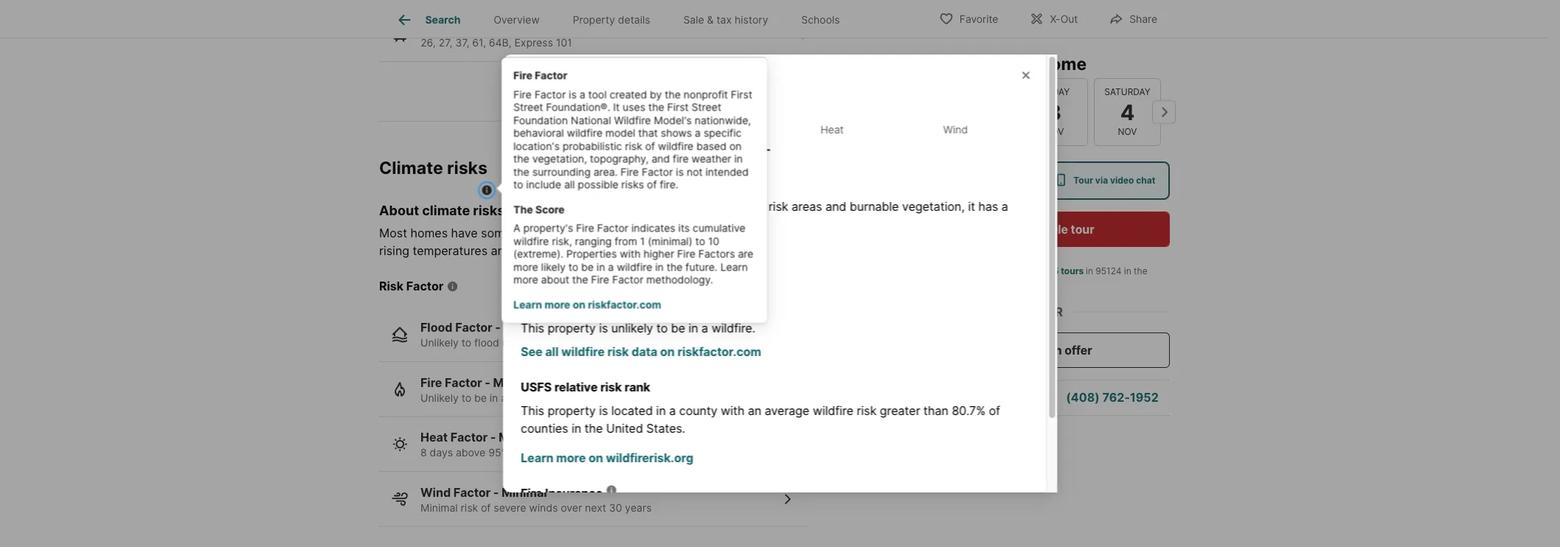 Task type: describe. For each thing, give the bounding box(es) containing it.
risk factor element
[[521, 55, 631, 94]]

years inside wind factor - minimal minimal risk of severe winds over next 30 years
[[625, 502, 652, 514]]

(extreme).
[[514, 248, 564, 260]]

in up counties
[[548, 392, 557, 404]]

in right tours
[[1086, 266, 1093, 277]]

impacted
[[720, 226, 772, 241]]

weather
[[692, 153, 732, 165]]

based on this property's distance to wildfire risk areas and burnable vegetation, it has a minimal risk of wildfire.
[[521, 200, 1008, 232]]

factors
[[699, 248, 735, 260]]

wildfire up usfs relative risk rank
[[561, 345, 604, 359]]

heat tab
[[770, 112, 894, 148]]

natural
[[553, 226, 591, 241]]

this for this property is unlikely to be in a wildfire.
[[521, 321, 544, 335]]

years inside 'flood factor - minimal unlikely to flood in next 30 years'
[[554, 337, 580, 349]]

to right likely
[[569, 261, 579, 273]]

model
[[606, 127, 636, 139]]

risk left data
[[607, 345, 629, 359]]

more inside learn more on riskfactor.com link
[[545, 298, 571, 311]]

30 inside fire factor - minimal unlikely to be in a wildfire in next 30 years
[[584, 392, 597, 404]]

fire inside fire factor - minimal unlikely to be in a wildfire in next 30 years
[[421, 376, 442, 390]]

x-out button
[[1017, 3, 1091, 34]]

is for located
[[599, 404, 608, 418]]

wildfire
[[614, 114, 651, 126]]

properties
[[567, 248, 617, 260]]

fire.
[[660, 178, 679, 191]]

factor inside 'flood factor - minimal unlikely to flood in next 30 years'
[[455, 321, 493, 335]]

schools
[[801, 13, 840, 26]]

favorite
[[960, 13, 999, 25]]

1 vertical spatial risk factor
[[379, 279, 444, 294]]

risk left 'rank'
[[600, 380, 622, 395]]

0 horizontal spatial days
[[430, 447, 453, 459]]

heat for heat
[[820, 123, 844, 136]]

history
[[735, 13, 768, 26]]

tours
[[1061, 266, 1084, 277]]

- for wind
[[494, 485, 499, 500]]

and inside fire factor is a tool created by the nonprofit first street foundation®. it uses the first street foundation national wildfire model's nationwide, behavioral wildfire model that shows a specific location's probabilistic risk of wildfire based on the vegetation, topography, and fire weather in the surrounding area. fire factor is not intended to include all possible risks of fire.
[[652, 153, 670, 165]]

all inside fire factor is a tool created by the nonprofit first street foundation®. it uses the first street foundation national wildfire model's nationwide, behavioral wildfire model that shows a specific location's probabilistic risk of wildfire based on the vegetation, topography, and fire weather in the surrounding area. fire factor is not intended to include all possible risks of fire.
[[564, 178, 575, 191]]

transit
[[421, 20, 461, 35]]

wind factor - minimal minimal risk of severe winds over next 30 years
[[421, 485, 652, 514]]

that
[[638, 127, 658, 139]]

0 horizontal spatial risk
[[379, 279, 404, 294]]

in up states.
[[656, 404, 666, 418]]

average
[[765, 404, 809, 418]]

in inside in the last 30 days
[[1124, 266, 1132, 277]]

redfin agents led 75 tours in 95124
[[973, 266, 1122, 277]]

have
[[451, 226, 478, 241]]

factor down 101
[[535, 69, 567, 82]]

sea
[[515, 244, 535, 258]]

- for flood
[[495, 321, 501, 335]]

next inside fire factor - minimal unlikely to be in a wildfire in next 30 years
[[560, 392, 581, 404]]

wildfire down the 1
[[617, 261, 652, 273]]

next image
[[1152, 100, 1176, 124]]

more down (extreme).
[[514, 274, 538, 286]]

favorite button
[[927, 3, 1011, 34]]

learn for learn more on wildfirerisk.org
[[521, 451, 553, 465]]

years inside fire factor - minimal unlikely to be in a wildfire in next 30 years
[[600, 392, 626, 404]]

75
[[1048, 266, 1059, 277]]

start
[[1017, 343, 1045, 357]]

tour
[[1074, 175, 1094, 186]]

chat
[[1136, 175, 1156, 186]]

0 horizontal spatial first
[[667, 101, 689, 114]]

of down that
[[645, 140, 655, 152]]

factor up foundation®.
[[560, 72, 613, 93]]

levels.
[[538, 244, 573, 258]]

topography,
[[590, 153, 649, 165]]

cumulative
[[693, 222, 746, 235]]

on inside fire factor is a tool created by the nonprofit first street foundation®. it uses the first street foundation national wildfire model's nationwide, behavioral wildfire model that shows a specific location's probabilistic risk of wildfire based on the vegetation, topography, and fire weather in the surrounding area. fire factor is not intended to include all possible risks of fire.
[[730, 140, 742, 152]]

more down sea
[[514, 261, 538, 273]]

to left 10
[[696, 235, 705, 247]]

to inside fire factor - minimal unlikely to be in a wildfire in next 30 years
[[462, 392, 472, 404]]

shows
[[661, 127, 692, 139]]

probabilistic
[[563, 140, 622, 152]]

property's
[[523, 222, 573, 235]]

tool
[[588, 88, 607, 101]]

on right data
[[660, 345, 675, 359]]

%
[[976, 404, 986, 418]]

factor inside heat factor - moderate 8 days above 95° expected this year, 16 days in 30 years
[[451, 431, 488, 445]]

16
[[605, 447, 616, 459]]

climate risks
[[379, 157, 488, 178]]

go
[[939, 53, 963, 74]]

property
[[573, 13, 615, 26]]

wildfire inside based on this property's distance to wildfire risk areas and burnable vegetation, it has a minimal risk of wildfire.
[[724, 200, 765, 214]]

risk inside the most homes have some risk of natural disasters, and may be impacted by climate change due to rising temperatures and sea levels.
[[515, 226, 535, 241]]

learn inside the score a property's fire factor indicates its cumulative wildfire risk, ranging from 1 (minimal) to 10 (extreme). properties with higher fire factors are more likely to be in a wildfire in the future. learn more about the fire factor methodology.
[[721, 261, 748, 273]]

relative
[[554, 380, 597, 395]]

intended
[[706, 166, 749, 178]]

this for this property is located in a county with an average wildfire risk greater than 80.7
[[521, 404, 544, 418]]

risk inside fire factor is a tool created by the nonprofit first street foundation®. it uses the first street foundation national wildfire model's nationwide, behavioral wildfire model that shows a specific location's probabilistic risk of wildfire based on the vegetation, topography, and fire weather in the surrounding area. fire factor is not intended to include all possible risks of fire.
[[625, 140, 642, 152]]

learn more on riskfactor.com
[[514, 298, 662, 311]]

wildfire down national
[[567, 127, 603, 139]]

in inside fire factor is a tool created by the nonprofit first street foundation®. it uses the first street foundation national wildfire model's nationwide, behavioral wildfire model that shows a specific location's probabilistic risk of wildfire based on the vegetation, topography, and fire weather in the surrounding area. fire factor is not intended to include all possible risks of fire.
[[735, 153, 743, 165]]

% of counties in the united states.
[[521, 404, 1000, 436]]

in down higher
[[655, 261, 664, 273]]

8
[[421, 447, 427, 459]]

flood factor - minimal unlikely to flood in next 30 years
[[421, 321, 580, 349]]

and down some
[[491, 244, 512, 258]]

out
[[1061, 13, 1078, 25]]

be inside the score a property's fire factor indicates its cumulative wildfire risk, ranging from 1 (minimal) to 10 (extreme). properties with higher fire factors are more likely to be in a wildfire in the future. learn more about the fire factor methodology.
[[581, 261, 594, 273]]

from
[[615, 235, 637, 247]]

learn more on wildfirerisk.org link
[[521, 444, 1029, 467]]

are
[[738, 248, 754, 260]]

factor inside wind factor - minimal minimal risk of severe winds over next 30 years
[[454, 485, 491, 500]]

start an offer button
[[939, 333, 1170, 368]]

model's
[[654, 114, 692, 126]]

2 street from the left
[[692, 101, 722, 114]]

climate inside the most homes have some risk of natural disasters, and may be impacted by climate change due to rising temperatures and sea levels.
[[792, 226, 833, 241]]

sale & tax history tab
[[667, 2, 785, 38]]

sale
[[684, 13, 704, 26]]

fire inside "tab"
[[699, 123, 718, 136]]

of inside wind factor - minimal minimal risk of severe winds over next 30 years
[[481, 502, 491, 514]]

risks inside fire factor is a tool created by the nonprofit first street foundation®. it uses the first street foundation national wildfire model's nationwide, behavioral wildfire model that shows a specific location's probabilistic risk of wildfire based on the vegetation, topography, and fire weather in the surrounding area. fire factor is not intended to include all possible risks of fire.
[[621, 178, 644, 191]]

in left usfs
[[490, 392, 498, 404]]

based
[[521, 200, 555, 214]]

tour for go
[[966, 53, 1001, 74]]

risk up risk,
[[566, 217, 586, 232]]

with inside the score a property's fire factor indicates its cumulative wildfire risk, ranging from 1 (minimal) to 10 (extreme). properties with higher fire factors are more likely to be in a wildfire in the future. learn more about the fire factor methodology.
[[620, 248, 641, 260]]

see all wildfire risk data on riskfactor.com
[[521, 345, 761, 359]]

specific
[[704, 127, 742, 139]]

a up based
[[695, 127, 701, 139]]

and up higher
[[652, 226, 673, 241]]

is for unlikely
[[599, 321, 608, 335]]

details
[[618, 13, 650, 26]]

future.
[[686, 261, 718, 273]]

wildfire up (extreme).
[[514, 235, 549, 247]]

30 inside wind factor - minimal minimal risk of severe winds over next 30 years
[[609, 502, 622, 514]]

more inside the learn more on wildfirerisk.org link
[[556, 451, 586, 465]]

the inside % of counties in the united states.
[[584, 421, 603, 436]]

nationwide,
[[695, 114, 751, 126]]

wind for wind
[[943, 123, 968, 136]]

redfin
[[973, 266, 1000, 277]]

to inside based on this property's distance to wildfire risk areas and burnable vegetation, it has a minimal risk of wildfire.
[[710, 200, 721, 214]]

located
[[611, 404, 653, 418]]

property for located
[[547, 404, 596, 418]]

friday 3 nov
[[1039, 87, 1070, 137]]

saturday 4 nov
[[1105, 87, 1151, 137]]

a right ask
[[979, 391, 986, 405]]

and inside based on this property's distance to wildfire risk areas and burnable vegetation, it has a minimal risk of wildfire.
[[825, 200, 846, 214]]

be inside fire factor - minimal unlikely to be in a wildfire in next 30 years
[[474, 392, 487, 404]]

temperatures
[[413, 244, 488, 258]]

1 horizontal spatial wildfire.
[[711, 321, 755, 335]]

likely
[[541, 261, 566, 273]]

minimal for wind factor - minimal
[[502, 485, 547, 500]]

by inside fire factor is a tool created by the nonprofit first street foundation®. it uses the first street foundation national wildfire model's nationwide, behavioral wildfire model that shows a specific location's probabilistic risk of wildfire based on the vegetation, topography, and fire weather in the surrounding area. fire factor is not intended to include all possible risks of fire.
[[650, 88, 662, 101]]

a up foundation®.
[[580, 88, 585, 101]]

in down methodology.
[[688, 321, 698, 335]]

risk,
[[552, 235, 572, 247]]

be inside the most homes have some risk of natural disasters, and may be impacted by climate change due to rising temperatures and sea levels.
[[703, 226, 717, 241]]

1 horizontal spatial days
[[619, 447, 642, 459]]

wildfire down the 'shows'
[[658, 140, 694, 152]]

about
[[541, 274, 569, 286]]

schedule tour
[[1015, 222, 1095, 236]]

- for fire
[[485, 376, 490, 390]]

this inside heat factor - moderate 8 days above 95° expected this year, 16 days in 30 years
[[557, 447, 575, 459]]

factor down temperatures
[[406, 279, 444, 294]]

be up "see all wildfire risk data on riskfactor.com"
[[671, 321, 685, 335]]

risk factor inside 'risk factor' element
[[521, 72, 613, 93]]

a down methodology.
[[701, 321, 708, 335]]

fire insurance
[[521, 486, 602, 501]]

home
[[1040, 53, 1087, 74]]

in inside heat factor - moderate 8 days above 95° expected this year, 16 days in 30 years
[[645, 447, 653, 459]]

4
[[1120, 99, 1135, 125]]

this for on
[[576, 200, 596, 214]]

(408) 762-1952
[[1066, 391, 1159, 405]]

see all wildfire risk data on riskfactor.com link
[[521, 337, 1029, 361]]

to up data
[[656, 321, 668, 335]]

counties
[[521, 421, 568, 436]]

factor up score in the top left of the page
[[545, 176, 582, 191]]



Task type: vqa. For each thing, say whether or not it's contained in the screenshot.
the Washington
no



Task type: locate. For each thing, give the bounding box(es) containing it.
tour right schedule
[[1071, 222, 1095, 236]]

2 horizontal spatial days
[[1004, 279, 1024, 290]]

sale & tax history
[[684, 13, 768, 26]]

flood for flood
[[572, 123, 599, 136]]

go tour this home
[[939, 53, 1087, 74]]

to inside the most homes have some risk of natural disasters, and may be impacted by climate change due to rising temperatures and sea levels.
[[905, 226, 916, 241]]

this
[[521, 321, 544, 335], [521, 404, 544, 418]]

minimal inside fire factor - minimal unlikely to be in a wildfire in next 30 years
[[493, 376, 539, 390]]

in inside 'flood factor - minimal unlikely to flood in next 30 years'
[[502, 337, 511, 349]]

1 vertical spatial with
[[721, 404, 744, 418]]

wind down 8
[[421, 485, 451, 500]]

0 vertical spatial property
[[547, 321, 596, 335]]

fire factor down express
[[514, 69, 567, 82]]

1 horizontal spatial all
[[564, 178, 575, 191]]

1 horizontal spatial climate
[[792, 226, 833, 241]]

of left fire.
[[647, 178, 657, 191]]

option
[[939, 162, 1043, 200]]

in inside % of counties in the united states.
[[571, 421, 581, 436]]

days
[[1004, 279, 1024, 290], [430, 447, 453, 459], [619, 447, 642, 459]]

factor inside fire factor - minimal unlikely to be in a wildfire in next 30 years
[[445, 376, 482, 390]]

next right usfs
[[560, 392, 581, 404]]

1 horizontal spatial first
[[731, 88, 753, 101]]

is down the fire
[[676, 166, 684, 178]]

1 horizontal spatial street
[[692, 101, 722, 114]]

(408) 762-1952 link
[[1066, 391, 1159, 405]]

a left usfs
[[501, 392, 507, 404]]

0 horizontal spatial street
[[514, 101, 543, 114]]

0 horizontal spatial wind
[[421, 485, 451, 500]]

years inside heat factor - moderate 8 days above 95° expected this year, 16 days in 30 years
[[672, 447, 699, 459]]

minimal up severe
[[502, 485, 547, 500]]

a inside the score a property's fire factor indicates its cumulative wildfire risk, ranging from 1 (minimal) to 10 (extreme). properties with higher fire factors are more likely to be in a wildfire in the future. learn more about the fire factor methodology.
[[608, 261, 614, 273]]

0 vertical spatial risks
[[447, 157, 488, 178]]

minimal for flood factor - minimal
[[504, 321, 549, 335]]

0 horizontal spatial with
[[620, 248, 641, 260]]

rank
[[624, 380, 650, 395]]

fire
[[514, 69, 533, 82], [514, 88, 532, 101], [699, 123, 718, 136], [621, 166, 639, 178], [521, 176, 542, 191], [576, 222, 594, 235], [677, 248, 696, 260], [591, 274, 609, 286], [421, 376, 442, 390], [521, 486, 542, 501]]

nov inside the friday 3 nov
[[1045, 127, 1064, 137]]

minimal inside 'flood factor - minimal unlikely to flood in next 30 years'
[[504, 321, 549, 335]]

1 vertical spatial tab list
[[521, 109, 1029, 151]]

created
[[610, 88, 647, 101]]

1 unlikely from the top
[[421, 337, 459, 349]]

1 vertical spatial next
[[560, 392, 581, 404]]

0 horizontal spatial climate
[[422, 202, 470, 218]]

factor up learn more on riskfactor.com link in the left of the page
[[612, 274, 644, 286]]

1952
[[1130, 391, 1159, 405]]

1 vertical spatial by
[[775, 226, 789, 241]]

friday
[[1039, 87, 1070, 97]]

0 vertical spatial with
[[620, 248, 641, 260]]

flood for flood factor - minimal unlikely to flood in next 30 years
[[421, 321, 453, 335]]

is down learn more on riskfactor.com
[[599, 321, 608, 335]]

the inside in the last 30 days
[[1134, 266, 1148, 277]]

30 inside heat factor - moderate 8 days above 95° expected this year, 16 days in 30 years
[[656, 447, 669, 459]]

risk up foundation
[[521, 72, 556, 93]]

days right 8
[[430, 447, 453, 459]]

1 vertical spatial unlikely
[[421, 392, 459, 404]]

30 inside 'flood factor - minimal unlikely to flood in next 30 years'
[[538, 337, 551, 349]]

0 horizontal spatial next
[[514, 337, 535, 349]]

usfs relative risk rank
[[521, 380, 650, 395]]

risk down rising
[[379, 279, 404, 294]]

1 horizontal spatial heat
[[820, 123, 844, 136]]

flood inside 'flood factor - minimal unlikely to flood in next 30 years'
[[421, 321, 453, 335]]

- up 95°
[[491, 431, 496, 445]]

risk left areas
[[768, 200, 788, 214]]

over
[[561, 502, 582, 514]]

share button
[[1097, 3, 1170, 34]]

2 vertical spatial learn
[[521, 451, 553, 465]]

wind for wind factor - minimal minimal risk of severe winds over next 30 years
[[421, 485, 451, 500]]

fire factor score logo image
[[521, 234, 646, 297]]

nov for 3
[[1045, 127, 1064, 137]]

is up the united on the bottom of the page
[[599, 404, 608, 418]]

- inside 'flood factor - minimal unlikely to flood in next 30 years'
[[495, 321, 501, 335]]

unlikely inside fire factor - minimal unlikely to be in a wildfire in next 30 years
[[421, 392, 459, 404]]

nov for 4
[[1118, 127, 1137, 137]]

tab list containing search
[[379, 0, 868, 38]]

an left offer
[[1048, 343, 1062, 357]]

property details tab
[[556, 2, 667, 38]]

vegetation, inside fire factor is a tool created by the nonprofit first street foundation®. it uses the first street foundation national wildfire model's nationwide, behavioral wildfire model that shows a specific location's probabilistic risk of wildfire based on the vegetation, topography, and fire weather in the surrounding area. fire factor is not intended to include all possible risks of fire.
[[532, 153, 587, 165]]

location's
[[514, 140, 560, 152]]

most
[[379, 226, 407, 241]]

on down the specific
[[730, 140, 742, 152]]

1 vertical spatial wildfire.
[[711, 321, 755, 335]]

1 horizontal spatial riskfactor.com
[[677, 345, 761, 359]]

to inside 'flood factor - minimal unlikely to flood in next 30 years'
[[462, 337, 472, 349]]

- up severe
[[494, 485, 499, 500]]

to left flood
[[462, 337, 472, 349]]

minimal down 8
[[421, 502, 458, 514]]

offer
[[1065, 343, 1092, 357]]

0 vertical spatial climate
[[422, 202, 470, 218]]

next right flood
[[514, 337, 535, 349]]

foundation
[[514, 114, 568, 126]]

of inside based on this property's distance to wildfire risk areas and burnable vegetation, it has a minimal risk of wildfire.
[[589, 217, 601, 232]]

unlikely for fire
[[421, 392, 459, 404]]

unlikely
[[611, 321, 653, 335]]

1 horizontal spatial flood
[[572, 123, 599, 136]]

0 horizontal spatial flood
[[421, 321, 453, 335]]

this for tour
[[1005, 53, 1036, 74]]

overview tab
[[477, 2, 556, 38]]

property for unlikely
[[547, 321, 596, 335]]

wind inside wind factor - minimal minimal risk of severe winds over next 30 years
[[421, 485, 451, 500]]

some
[[481, 226, 511, 241]]

factor down above at the bottom
[[454, 485, 491, 500]]

wildfire.
[[604, 217, 648, 232], [711, 321, 755, 335]]

on left 16
[[588, 451, 603, 465]]

0 vertical spatial next
[[514, 337, 535, 349]]

area.
[[594, 166, 618, 178]]

tour via video chat list box
[[939, 162, 1170, 200]]

0 vertical spatial learn
[[721, 261, 748, 273]]

on up natural
[[559, 200, 573, 214]]

overview
[[494, 13, 540, 26]]

states.
[[646, 421, 685, 436]]

0 vertical spatial heat
[[820, 123, 844, 136]]

0 vertical spatial flood
[[572, 123, 599, 136]]

flood tab
[[523, 112, 647, 148]]

nov
[[1045, 127, 1064, 137], [1118, 127, 1137, 137]]

wind inside tab
[[943, 123, 968, 136]]

1 vertical spatial all
[[545, 345, 558, 359]]

above
[[456, 447, 486, 459]]

1 vertical spatial this
[[576, 200, 596, 214]]

fire tab
[[647, 112, 770, 148]]

1 street from the left
[[514, 101, 543, 114]]

30 left located
[[584, 392, 597, 404]]

risk left greater
[[857, 404, 876, 418]]

on inside based on this property's distance to wildfire risk areas and burnable vegetation, it has a minimal risk of wildfire.
[[559, 200, 573, 214]]

this left home
[[1005, 53, 1036, 74]]

1 vertical spatial heat
[[421, 431, 448, 445]]

days down agents on the right of the page
[[1004, 279, 1024, 290]]

year,
[[578, 447, 602, 459]]

2 horizontal spatial this
[[1005, 53, 1036, 74]]

1 horizontal spatial with
[[721, 404, 744, 418]]

0 horizontal spatial an
[[748, 404, 761, 418]]

1 horizontal spatial risk factor
[[521, 72, 613, 93]]

0 horizontal spatial tour
[[966, 53, 1001, 74]]

0 horizontal spatial all
[[545, 345, 558, 359]]

most homes have some risk of natural disasters, and may be impacted by climate change due to rising temperatures and sea levels.
[[379, 226, 916, 258]]

riskfactor.com up unlikely
[[588, 298, 662, 311]]

search link
[[396, 11, 461, 29]]

2 vertical spatial this
[[557, 447, 575, 459]]

1 vertical spatial wind
[[421, 485, 451, 500]]

its
[[678, 222, 690, 235]]

0 vertical spatial this
[[1005, 53, 1036, 74]]

climate down areas
[[792, 226, 833, 241]]

possible
[[578, 178, 619, 191]]

wildfire. up from
[[604, 217, 648, 232]]

None button
[[948, 78, 1015, 146], [1021, 78, 1088, 146], [1094, 78, 1161, 146], [948, 78, 1015, 146], [1021, 78, 1088, 146], [1094, 78, 1161, 146]]

about climate risks
[[379, 202, 505, 218]]

a up states.
[[669, 404, 676, 418]]

schedule
[[1015, 222, 1068, 236]]

wildfire. up see all wildfire risk data on riskfactor.com link at the bottom of page
[[711, 321, 755, 335]]

1 vertical spatial risks
[[621, 178, 644, 191]]

2 this from the top
[[521, 404, 544, 418]]

0 vertical spatial by
[[650, 88, 662, 101]]

in the last 30 days
[[973, 266, 1150, 290]]

see
[[521, 345, 542, 359]]

minimal for fire factor - minimal
[[493, 376, 539, 390]]

0 vertical spatial riskfactor.com
[[588, 298, 662, 311]]

1 horizontal spatial nov
[[1118, 127, 1137, 137]]

learn more on riskfactor.com link
[[514, 292, 756, 311]]

minimal
[[521, 217, 563, 232]]

share
[[1130, 13, 1158, 25]]

homes
[[411, 226, 448, 241]]

- inside wind factor - minimal minimal risk of severe winds over next 30 years
[[494, 485, 499, 500]]

of left severe
[[481, 502, 491, 514]]

61,
[[472, 36, 486, 49]]

in up the year,
[[571, 421, 581, 436]]

30 inside in the last 30 days
[[991, 279, 1002, 290]]

1 horizontal spatial by
[[775, 226, 789, 241]]

x-
[[1050, 13, 1061, 25]]

tour right "go"
[[966, 53, 1001, 74]]

risk down model
[[625, 140, 642, 152]]

this down possible
[[576, 200, 596, 214]]

0 vertical spatial all
[[564, 178, 575, 191]]

wildfirerisk.org
[[606, 451, 693, 465]]

30 right last
[[991, 279, 1002, 290]]

an inside risk factor dialog
[[748, 404, 761, 418]]

26,
[[421, 36, 436, 49]]

uses
[[623, 101, 646, 114]]

of inside the most homes have some risk of natural disasters, and may be impacted by climate change due to rising temperatures and sea levels.
[[538, 226, 549, 241]]

2 horizontal spatial next
[[585, 502, 606, 514]]

climate up homes
[[422, 202, 470, 218]]

1 vertical spatial property
[[547, 404, 596, 418]]

search
[[425, 13, 461, 26]]

tour for schedule
[[1071, 222, 1095, 236]]

unlikely for flood
[[421, 337, 459, 349]]

0 vertical spatial tab list
[[379, 0, 868, 38]]

0 horizontal spatial nov
[[1045, 127, 1064, 137]]

on down fire factor score logo
[[573, 298, 586, 311]]

3
[[1048, 99, 1062, 125]]

tab list inside risk factor dialog
[[521, 109, 1029, 151]]

risks up property's
[[621, 178, 644, 191]]

property's
[[600, 200, 656, 214]]

a inside based on this property's distance to wildfire risk areas and burnable vegetation, it has a minimal risk of wildfire.
[[1001, 200, 1008, 214]]

heat inside tab
[[820, 123, 844, 136]]

1 vertical spatial flood
[[421, 321, 453, 335]]

wildfire right average
[[813, 404, 853, 418]]

higher
[[644, 248, 675, 260]]

more up insurance
[[556, 451, 586, 465]]

1 horizontal spatial this
[[576, 200, 596, 214]]

wildfire inside fire factor - minimal unlikely to be in a wildfire in next 30 years
[[510, 392, 545, 404]]

of up ranging
[[589, 217, 601, 232]]

with
[[620, 248, 641, 260], [721, 404, 744, 418]]

burnable
[[850, 200, 899, 214]]

0 vertical spatial an
[[1048, 343, 1062, 357]]

next inside wind factor - minimal minimal risk of severe winds over next 30 years
[[585, 502, 606, 514]]

vegetation, inside based on this property's distance to wildfire risk areas and burnable vegetation, it has a minimal risk of wildfire.
[[902, 200, 965, 214]]

heat
[[820, 123, 844, 136], [421, 431, 448, 445]]

of left risk,
[[538, 226, 549, 241]]

all down 'surrounding'
[[564, 178, 575, 191]]

nov down 3
[[1045, 127, 1064, 137]]

disasters,
[[594, 226, 649, 241]]

1 vertical spatial tour
[[1071, 222, 1095, 236]]

years down states.
[[672, 447, 699, 459]]

has
[[978, 200, 998, 214]]

in down properties
[[597, 261, 605, 273]]

riskfactor.com up county
[[677, 345, 761, 359]]

to
[[514, 178, 523, 191], [710, 200, 721, 214], [905, 226, 916, 241], [696, 235, 705, 247], [569, 261, 579, 273], [656, 321, 668, 335], [462, 337, 472, 349], [462, 392, 472, 404]]

tour inside button
[[1071, 222, 1095, 236]]

heat for heat factor - moderate 8 days above 95° expected this year, 16 days in 30 years
[[421, 431, 448, 445]]

1 horizontal spatial risk
[[521, 72, 556, 93]]

first
[[731, 88, 753, 101], [667, 101, 689, 114]]

64b,
[[489, 36, 512, 49]]

street
[[514, 101, 543, 114], [692, 101, 722, 114]]

first up nationwide,
[[731, 88, 753, 101]]

this inside based on this property's distance to wildfire risk areas and burnable vegetation, it has a minimal risk of wildfire.
[[576, 200, 596, 214]]

days inside in the last 30 days
[[1004, 279, 1024, 290]]

fire factor is a tool created by the nonprofit first street foundation®. it uses the first street foundation national wildfire model's nationwide, behavioral wildfire model that shows a specific location's probabilistic risk of wildfire based on the vegetation, topography, and fire weather in the surrounding area. fire factor is not intended to include all possible risks of fire.
[[514, 88, 753, 191]]

next right over
[[585, 502, 606, 514]]

moderate
[[499, 431, 554, 445]]

1 horizontal spatial vegetation,
[[902, 200, 965, 214]]

- up flood
[[495, 321, 501, 335]]

1 horizontal spatial tour
[[1071, 222, 1095, 236]]

an left average
[[748, 404, 761, 418]]

wildfire. inside based on this property's distance to wildfire risk areas and burnable vegetation, it has a minimal risk of wildfire.
[[604, 217, 648, 232]]

risk inside 'risk factor' element
[[521, 72, 556, 93]]

a
[[514, 222, 521, 235]]

1 nov from the left
[[1045, 127, 1064, 137]]

- inside fire factor - minimal unlikely to be in a wildfire in next 30 years
[[485, 376, 490, 390]]

minimal down see
[[493, 376, 539, 390]]

change
[[836, 226, 877, 241]]

video
[[1110, 175, 1134, 186]]

learn for learn more on riskfactor.com
[[514, 298, 542, 311]]

0 vertical spatial tour
[[966, 53, 1001, 74]]

wildfire up counties
[[510, 392, 545, 404]]

1 horizontal spatial wind
[[943, 123, 968, 136]]

factor up fire.
[[642, 166, 673, 178]]

tax
[[717, 13, 732, 26]]

of inside % of counties in the united states.
[[989, 404, 1000, 418]]

0 horizontal spatial riskfactor.com
[[588, 298, 662, 311]]

0 horizontal spatial by
[[650, 88, 662, 101]]

factor up above at the bottom
[[451, 431, 488, 445]]

- for heat
[[491, 431, 496, 445]]

unlikely inside 'flood factor - minimal unlikely to flood in next 30 years'
[[421, 337, 459, 349]]

by inside the most homes have some risk of natural disasters, and may be impacted by climate change due to rising temperatures and sea levels.
[[775, 226, 789, 241]]

agents
[[1002, 266, 1031, 277]]

x-out
[[1050, 13, 1078, 25]]

0 horizontal spatial risk factor
[[379, 279, 444, 294]]

1 horizontal spatial an
[[1048, 343, 1062, 357]]

1 vertical spatial learn
[[514, 298, 542, 311]]

is up foundation®.
[[569, 88, 577, 101]]

30 right over
[[609, 502, 622, 514]]

an inside start an offer button
[[1048, 343, 1062, 357]]

rising
[[379, 244, 410, 258]]

0 vertical spatial this
[[521, 321, 544, 335]]

to up cumulative
[[710, 200, 721, 214]]

property details
[[573, 13, 650, 26]]

1 property from the top
[[547, 321, 596, 335]]

1 vertical spatial fire factor
[[521, 176, 582, 191]]

this left the year,
[[557, 447, 575, 459]]

to up above at the bottom
[[462, 392, 472, 404]]

vegetation, left it
[[902, 200, 965, 214]]

a inside fire factor - minimal unlikely to be in a wildfire in next 30 years
[[501, 392, 507, 404]]

risk factor dialog
[[478, 55, 1058, 547]]

days right 16
[[619, 447, 642, 459]]

1 vertical spatial risk
[[379, 279, 404, 294]]

0 vertical spatial vegetation,
[[532, 153, 587, 165]]

1 vertical spatial riskfactor.com
[[677, 345, 761, 359]]

with right county
[[721, 404, 744, 418]]

based
[[697, 140, 727, 152]]

0 vertical spatial wildfire.
[[604, 217, 648, 232]]

be up factors
[[703, 226, 717, 241]]

may
[[676, 226, 699, 241]]

learn down moderate
[[521, 451, 553, 465]]

areas
[[791, 200, 822, 214]]

ask a question
[[954, 391, 1039, 405]]

risk inside wind factor - minimal minimal risk of severe winds over next 30 years
[[461, 502, 478, 514]]

2 vertical spatial risks
[[473, 202, 505, 218]]

fire factor - minimal unlikely to be in a wildfire in next 30 years
[[421, 376, 626, 404]]

by right created
[[650, 88, 662, 101]]

next inside 'flood factor - minimal unlikely to flood in next 30 years'
[[514, 337, 535, 349]]

0 horizontal spatial wildfire.
[[604, 217, 648, 232]]

0 horizontal spatial vegetation,
[[532, 153, 587, 165]]

1 this from the top
[[521, 321, 544, 335]]

27,
[[439, 36, 453, 49]]

flood
[[572, 123, 599, 136], [421, 321, 453, 335]]

tab list
[[379, 0, 868, 38], [521, 109, 1029, 151]]

flood inside tab
[[572, 123, 599, 136]]

risk left severe
[[461, 502, 478, 514]]

in right flood
[[502, 337, 511, 349]]

or
[[1046, 305, 1063, 319]]

2 property from the top
[[547, 404, 596, 418]]

first up "model's"
[[667, 101, 689, 114]]

0 vertical spatial risk
[[521, 72, 556, 93]]

2 vertical spatial next
[[585, 502, 606, 514]]

1 vertical spatial an
[[748, 404, 761, 418]]

risks up some
[[473, 202, 505, 218]]

2 unlikely from the top
[[421, 392, 459, 404]]

more
[[514, 261, 538, 273], [514, 274, 538, 286], [545, 298, 571, 311], [556, 451, 586, 465]]

street down nonprofit
[[692, 101, 722, 114]]

tab list containing flood
[[521, 109, 1029, 151]]

in
[[735, 153, 743, 165], [597, 261, 605, 273], [655, 261, 664, 273], [1086, 266, 1093, 277], [1124, 266, 1132, 277], [688, 321, 698, 335], [502, 337, 511, 349], [490, 392, 498, 404], [548, 392, 557, 404], [656, 404, 666, 418], [571, 421, 581, 436], [645, 447, 653, 459]]

0 vertical spatial wind
[[943, 123, 968, 136]]

to up the
[[514, 178, 523, 191]]

learn down the are
[[721, 261, 748, 273]]

1 vertical spatial this
[[521, 404, 544, 418]]

95124
[[1096, 266, 1122, 277]]

ranging
[[575, 235, 612, 247]]

property down learn more on riskfactor.com
[[547, 321, 596, 335]]

0 horizontal spatial this
[[557, 447, 575, 459]]

in up intended
[[735, 153, 743, 165]]

2 nov from the left
[[1118, 127, 1137, 137]]

heat inside heat factor - moderate 8 days above 95° expected this year, 16 days in 30 years
[[421, 431, 448, 445]]

and right areas
[[825, 200, 846, 214]]

1 horizontal spatial next
[[560, 392, 581, 404]]

fire
[[673, 153, 689, 165]]

nov inside saturday 4 nov
[[1118, 127, 1137, 137]]

0 horizontal spatial heat
[[421, 431, 448, 445]]

schools tab
[[785, 2, 857, 38]]

1 vertical spatial climate
[[792, 226, 833, 241]]

factor up foundation
[[535, 88, 566, 101]]

risk factor down rising
[[379, 279, 444, 294]]

0 vertical spatial unlikely
[[421, 337, 459, 349]]

factor up from
[[597, 222, 629, 235]]

to inside fire factor is a tool created by the nonprofit first street foundation®. it uses the first street foundation national wildfire model's nationwide, behavioral wildfire model that shows a specific location's probabilistic risk of wildfire based on the vegetation, topography, and fire weather in the surrounding area. fire factor is not intended to include all possible risks of fire.
[[514, 178, 523, 191]]

by right impacted
[[775, 226, 789, 241]]

-
[[495, 321, 501, 335], [485, 376, 490, 390], [491, 431, 496, 445], [494, 485, 499, 500]]

tour via video chat option
[[1043, 162, 1170, 200]]

more down about
[[545, 298, 571, 311]]

score
[[535, 203, 565, 216]]

wind tab
[[894, 112, 1017, 148]]

greater
[[880, 404, 920, 418]]

saturday
[[1105, 87, 1151, 97]]

(minimal)
[[648, 235, 693, 247]]

1 vertical spatial vegetation,
[[902, 200, 965, 214]]

0 vertical spatial fire factor
[[514, 69, 567, 82]]

learn
[[721, 261, 748, 273], [514, 298, 542, 311], [521, 451, 553, 465]]

- inside heat factor - moderate 8 days above 95° expected this year, 16 days in 30 years
[[491, 431, 496, 445]]

national
[[571, 114, 611, 126]]

factor down flood
[[445, 376, 482, 390]]

is for a
[[569, 88, 577, 101]]

0 vertical spatial risk factor
[[521, 72, 613, 93]]



